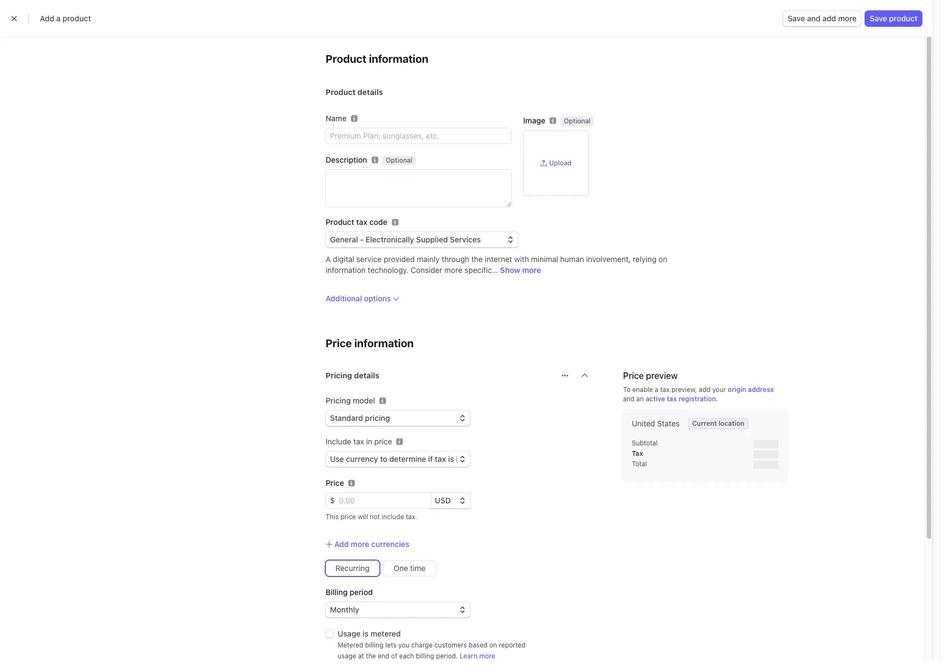 Task type: describe. For each thing, give the bounding box(es) containing it.
origin address link
[[728, 386, 774, 394]]

developers
[[777, 30, 817, 39]]

home link
[[27, 28, 59, 42]]

usage
[[338, 652, 356, 660]]

tax down preview,
[[667, 395, 677, 403]]

add more currencies button
[[326, 539, 410, 550]]

name
[[326, 114, 347, 123]]

0 horizontal spatial billing
[[365, 641, 384, 649]]

at
[[358, 652, 364, 660]]

save for save product
[[870, 14, 888, 23]]

of
[[391, 652, 398, 660]]

services
[[450, 235, 481, 244]]

reports link
[[289, 28, 328, 42]]

reports
[[295, 30, 323, 39]]

general - electronically supplied services
[[330, 235, 481, 244]]

metered billing lets you charge customers based on reported usage at the end of each billing period.
[[338, 641, 526, 660]]

metered
[[338, 641, 363, 649]]

billing period
[[326, 588, 373, 597]]

-
[[360, 235, 364, 244]]

currencies
[[371, 540, 410, 549]]

information for product
[[369, 52, 429, 65]]

will
[[358, 513, 368, 521]]

product information
[[326, 52, 429, 65]]

show more button
[[500, 265, 541, 275]]

tax left code
[[356, 217, 368, 227]]

balances link
[[110, 28, 154, 42]]

time
[[410, 564, 426, 573]]

billing link
[[254, 28, 287, 42]]

price information
[[326, 337, 414, 349]]

states
[[657, 419, 680, 428]]

products
[[214, 30, 246, 39]]

usd
[[435, 496, 451, 505]]

one time
[[394, 564, 426, 573]]

additional options
[[326, 294, 391, 303]]

pricing for pricing details
[[326, 371, 352, 380]]

tax.
[[406, 513, 417, 521]]

info image
[[380, 398, 386, 404]]

more inside a digital service provided mainly through the internet with minimal human involvement, relying on information technology. consider more specific…
[[445, 265, 463, 275]]

upload button
[[541, 159, 572, 168]]

period.
[[436, 652, 458, 660]]

details for pricing details
[[354, 371, 380, 380]]

price for price preview to enable a tax preview, add your origin address and an active tax registration .
[[623, 371, 644, 381]]

show
[[500, 265, 520, 275]]

additional
[[326, 294, 362, 303]]

pricing model
[[326, 396, 375, 405]]

the inside metered billing lets you charge customers based on reported usage at the end of each billing period.
[[366, 652, 376, 660]]

in
[[366, 437, 372, 446]]

through
[[442, 254, 469, 264]]

more down with
[[522, 265, 541, 275]]

more up test mode
[[839, 14, 857, 23]]

product details
[[326, 87, 383, 97]]

1 horizontal spatial billing
[[416, 652, 435, 660]]

balances
[[116, 30, 148, 39]]

$ button
[[326, 493, 335, 508]]

and inside price preview to enable a tax preview, add your origin address and an active tax registration .
[[623, 395, 635, 403]]

include
[[382, 513, 404, 521]]

each
[[399, 652, 414, 660]]

an
[[637, 395, 644, 403]]

new business button
[[27, 4, 102, 20]]

customers link
[[156, 28, 206, 42]]

a digital service provided mainly through the internet with minimal human involvement, relying on information technology. consider more specific…
[[326, 254, 668, 275]]

tax left 'in'
[[353, 437, 364, 446]]

upload
[[549, 159, 572, 167]]

period
[[350, 588, 373, 597]]

on inside a digital service provided mainly through the internet with minimal human involvement, relying on information technology. consider more specific…
[[659, 254, 668, 264]]

save and add more
[[788, 14, 857, 23]]

payments
[[67, 30, 102, 39]]

test
[[829, 30, 845, 39]]

product tax code
[[326, 217, 387, 227]]

show more
[[500, 265, 541, 275]]

price for price information
[[326, 337, 352, 349]]

1 product from the left
[[63, 14, 91, 23]]

product for product details
[[326, 87, 356, 97]]

Premium Plan, sunglasses, etc. text field
[[326, 128, 511, 144]]

billing for billing period
[[326, 588, 348, 597]]

current location
[[692, 419, 745, 428]]

current
[[692, 419, 717, 428]]

electronically
[[366, 235, 414, 244]]

details for product details
[[358, 87, 383, 97]]

new
[[47, 8, 61, 16]]

save product
[[870, 14, 918, 23]]

united states
[[632, 419, 680, 428]]

the inside a digital service provided mainly through the internet with minimal human involvement, relying on information technology. consider more specific…
[[472, 254, 483, 264]]

price for price
[[326, 478, 344, 488]]

charge
[[412, 641, 433, 649]]

test mode
[[829, 30, 867, 39]]

add more currencies
[[334, 540, 410, 549]]

with
[[514, 254, 529, 264]]

active
[[646, 395, 665, 403]]

pricing details button
[[319, 364, 555, 384]]

tax
[[632, 449, 643, 458]]

developers link
[[771, 28, 823, 42]]

and inside button
[[807, 14, 821, 23]]

address
[[748, 386, 774, 394]]

information inside a digital service provided mainly through the internet with minimal human involvement, relying on information technology. consider more specific…
[[326, 265, 366, 275]]

usd button
[[431, 493, 470, 508]]

image
[[523, 116, 546, 125]]

save product button
[[866, 11, 922, 26]]

based
[[469, 641, 488, 649]]

registration
[[679, 395, 716, 403]]



Task type: vqa. For each thing, say whether or not it's contained in the screenshot.
middle $6.00 usd / week link
no



Task type: locate. For each thing, give the bounding box(es) containing it.
usage is metered
[[338, 629, 401, 638]]

human
[[560, 254, 584, 264]]

pricing up pricing model
[[326, 371, 352, 380]]

2 product from the left
[[889, 14, 918, 23]]

relying
[[633, 254, 657, 264]]

billing
[[260, 30, 282, 39], [326, 588, 348, 597]]

preview
[[646, 371, 678, 381]]

to
[[623, 386, 631, 394]]

price up $
[[326, 478, 344, 488]]

lets
[[386, 641, 397, 649]]

save right notifications image
[[870, 14, 888, 23]]

minimal
[[531, 254, 558, 264]]

1 product from the top
[[326, 52, 367, 65]]

1 vertical spatial pricing
[[326, 396, 351, 405]]

0 vertical spatial on
[[659, 254, 668, 264]]

on right relying
[[659, 254, 668, 264]]

add for add a product
[[40, 14, 54, 23]]

product down connect link
[[326, 52, 367, 65]]

1 horizontal spatial add
[[823, 14, 837, 23]]

pricing for pricing model
[[326, 396, 351, 405]]

add up the 'test'
[[823, 14, 837, 23]]

2 vertical spatial information
[[354, 337, 414, 349]]

price
[[375, 437, 392, 446], [341, 513, 356, 521]]

add up recurring
[[334, 540, 349, 549]]

service
[[356, 254, 382, 264]]

new business
[[47, 8, 91, 16]]

more button
[[374, 28, 415, 42]]

1 vertical spatial on
[[490, 641, 497, 649]]

connect link
[[331, 28, 372, 42]]

pricing inside pricing details button
[[326, 371, 352, 380]]

1 horizontal spatial on
[[659, 254, 668, 264]]

2 vertical spatial price
[[326, 478, 344, 488]]

price inside price preview to enable a tax preview, add your origin address and an active tax registration .
[[623, 371, 644, 381]]

price up pricing details
[[326, 337, 352, 349]]

add inside price preview to enable a tax preview, add your origin address and an active tax registration .
[[699, 386, 711, 394]]

0 vertical spatial the
[[472, 254, 483, 264]]

svg image
[[562, 372, 568, 379]]

optional
[[564, 117, 591, 125], [386, 156, 413, 164]]

0 vertical spatial add
[[40, 14, 54, 23]]

optional for image
[[564, 117, 591, 125]]

0 vertical spatial price
[[326, 337, 352, 349]]

details up model
[[354, 371, 380, 380]]

and
[[807, 14, 821, 23], [623, 395, 635, 403]]

on
[[659, 254, 668, 264], [490, 641, 497, 649]]

add
[[823, 14, 837, 23], [699, 386, 711, 394]]

information for price
[[354, 337, 414, 349]]

details
[[358, 87, 383, 97], [354, 371, 380, 380]]

1 horizontal spatial billing
[[326, 588, 348, 597]]

pricing details
[[326, 371, 380, 380]]

information down more 'button'
[[369, 52, 429, 65]]

3 product from the top
[[326, 217, 354, 227]]

product up 'name'
[[326, 87, 356, 97]]

information up pricing details
[[354, 337, 414, 349]]

origin
[[728, 386, 747, 394]]

0 vertical spatial add
[[823, 14, 837, 23]]

details down product information
[[358, 87, 383, 97]]

2 product from the top
[[326, 87, 356, 97]]

product
[[326, 52, 367, 65], [326, 87, 356, 97], [326, 217, 354, 227]]

1 vertical spatial and
[[623, 395, 635, 403]]

united
[[632, 419, 655, 428]]

0 horizontal spatial add
[[40, 14, 54, 23]]

optional right image
[[564, 117, 591, 125]]

home
[[32, 30, 54, 39]]

save
[[788, 14, 805, 23], [870, 14, 888, 23]]

price up to
[[623, 371, 644, 381]]

product inside button
[[889, 14, 918, 23]]

options
[[364, 294, 391, 303]]

product for product tax code
[[326, 217, 354, 227]]

recurring
[[336, 564, 370, 573]]

add a product
[[40, 14, 91, 23]]

1 horizontal spatial a
[[655, 386, 659, 394]]

a left business on the left top of the page
[[56, 14, 61, 23]]

tax up the active at the bottom right of page
[[660, 386, 670, 394]]

this
[[326, 513, 339, 521]]

provided
[[384, 254, 415, 264]]

1 horizontal spatial add
[[334, 540, 349, 549]]

internet
[[485, 254, 512, 264]]

0 horizontal spatial optional
[[386, 156, 413, 164]]

on right based
[[490, 641, 497, 649]]

0 horizontal spatial add
[[699, 386, 711, 394]]

payments link
[[61, 28, 108, 42]]

0 horizontal spatial product
[[63, 14, 91, 23]]

a inside price preview to enable a tax preview, add your origin address and an active tax registration .
[[655, 386, 659, 394]]

0 vertical spatial price
[[375, 437, 392, 446]]

supplied
[[416, 235, 448, 244]]

the up specific…
[[472, 254, 483, 264]]

0 vertical spatial optional
[[564, 117, 591, 125]]

1 horizontal spatial and
[[807, 14, 821, 23]]

info element
[[380, 398, 386, 404]]

include
[[326, 437, 351, 446]]

this price will not include tax.
[[326, 513, 417, 521]]

one
[[394, 564, 408, 573]]

the right at
[[366, 652, 376, 660]]

0 vertical spatial and
[[807, 14, 821, 23]]

on inside metered billing lets you charge customers based on reported usage at the end of each billing period.
[[490, 641, 497, 649]]

0 vertical spatial billing
[[365, 641, 384, 649]]

price
[[326, 337, 352, 349], [623, 371, 644, 381], [326, 478, 344, 488]]

a up the active at the bottom right of page
[[655, 386, 659, 394]]

general - electronically supplied services button
[[326, 232, 518, 247]]

2 save from the left
[[870, 14, 888, 23]]

billing inside "link"
[[260, 30, 282, 39]]

2 pricing from the top
[[326, 396, 351, 405]]

more
[[380, 30, 398, 39]]

pricing left model
[[326, 396, 351, 405]]

1 vertical spatial details
[[354, 371, 380, 380]]

optional for description
[[386, 156, 413, 164]]

mainly
[[417, 254, 440, 264]]

more up recurring
[[351, 540, 369, 549]]

price preview to enable a tax preview, add your origin address and an active tax registration .
[[623, 371, 774, 403]]

information down digital
[[326, 265, 366, 275]]

notifications image
[[832, 8, 841, 16]]

0 horizontal spatial price
[[341, 513, 356, 521]]

0 vertical spatial product
[[326, 52, 367, 65]]

save up developers at the top right
[[788, 14, 805, 23]]

and left notifications image
[[807, 14, 821, 23]]

1 vertical spatial the
[[366, 652, 376, 660]]

price left will
[[341, 513, 356, 521]]

you
[[399, 641, 410, 649]]

0 vertical spatial a
[[56, 14, 61, 23]]

business
[[62, 8, 91, 16]]

digital
[[333, 254, 354, 264]]

1 horizontal spatial price
[[375, 437, 392, 446]]

1 vertical spatial add
[[334, 540, 349, 549]]

is
[[363, 629, 369, 638]]

0 horizontal spatial a
[[56, 14, 61, 23]]

1 horizontal spatial optional
[[564, 117, 591, 125]]

reported
[[499, 641, 526, 649]]

billing down charge
[[416, 652, 435, 660]]

0 horizontal spatial billing
[[260, 30, 282, 39]]

include tax in price
[[326, 437, 392, 446]]

specific…
[[465, 265, 498, 275]]

enable
[[633, 386, 653, 394]]

1 save from the left
[[788, 14, 805, 23]]

billing left "period"
[[326, 588, 348, 597]]

None text field
[[326, 170, 511, 207]]

add up home
[[40, 14, 54, 23]]

2 vertical spatial product
[[326, 217, 354, 227]]

1 vertical spatial information
[[326, 265, 366, 275]]

1 horizontal spatial save
[[870, 14, 888, 23]]

billing
[[365, 641, 384, 649], [416, 652, 435, 660]]

end
[[378, 652, 389, 660]]

1 vertical spatial a
[[655, 386, 659, 394]]

more down through
[[445, 265, 463, 275]]

add inside add more currencies button
[[334, 540, 349, 549]]

add up registration
[[699, 386, 711, 394]]

billing down usage is metered
[[365, 641, 384, 649]]

0 horizontal spatial and
[[623, 395, 635, 403]]

preview,
[[672, 386, 697, 394]]

save for save and add more
[[788, 14, 805, 23]]

product up general
[[326, 217, 354, 227]]

0.00 text field
[[335, 493, 431, 508]]

0 vertical spatial billing
[[260, 30, 282, 39]]

details inside button
[[354, 371, 380, 380]]

1 horizontal spatial product
[[889, 14, 918, 23]]

customers
[[435, 641, 467, 649]]

general
[[330, 235, 358, 244]]

0 vertical spatial pricing
[[326, 371, 352, 380]]

0 horizontal spatial the
[[366, 652, 376, 660]]

1 pricing from the top
[[326, 371, 352, 380]]

more
[[839, 14, 857, 23], [445, 265, 463, 275], [522, 265, 541, 275], [351, 540, 369, 549]]

1 vertical spatial optional
[[386, 156, 413, 164]]

not
[[370, 513, 380, 521]]

save inside save product button
[[870, 14, 888, 23]]

1 vertical spatial price
[[341, 513, 356, 521]]

0 vertical spatial details
[[358, 87, 383, 97]]

price right 'in'
[[375, 437, 392, 446]]

tab list
[[27, 81, 884, 101]]

add
[[40, 14, 54, 23], [334, 540, 349, 549]]

a
[[56, 14, 61, 23], [655, 386, 659, 394]]

add for add more currencies
[[334, 540, 349, 549]]

products link
[[208, 28, 252, 42]]

technology.
[[368, 265, 409, 275]]

1 vertical spatial price
[[623, 371, 644, 381]]

$
[[330, 496, 335, 505]]

and down to
[[623, 395, 635, 403]]

0 vertical spatial information
[[369, 52, 429, 65]]

1 horizontal spatial the
[[472, 254, 483, 264]]

product for product information
[[326, 52, 367, 65]]

save and add more button
[[784, 11, 861, 26]]

save inside 'save and add more' button
[[788, 14, 805, 23]]

1 vertical spatial billing
[[416, 652, 435, 660]]

consider
[[411, 265, 443, 275]]

add inside button
[[823, 14, 837, 23]]

billing left the reports
[[260, 30, 282, 39]]

billing for billing
[[260, 30, 282, 39]]

optional down premium plan, sunglasses, etc. text box on the top of the page
[[386, 156, 413, 164]]

connect
[[336, 30, 367, 39]]

1 vertical spatial billing
[[326, 588, 348, 597]]

your
[[713, 386, 726, 394]]

1 vertical spatial product
[[326, 87, 356, 97]]

code
[[370, 217, 387, 227]]

0 horizontal spatial save
[[788, 14, 805, 23]]

0 horizontal spatial on
[[490, 641, 497, 649]]

involvement,
[[586, 254, 631, 264]]

model
[[353, 396, 375, 405]]

1 vertical spatial add
[[699, 386, 711, 394]]

metered
[[371, 629, 401, 638]]



